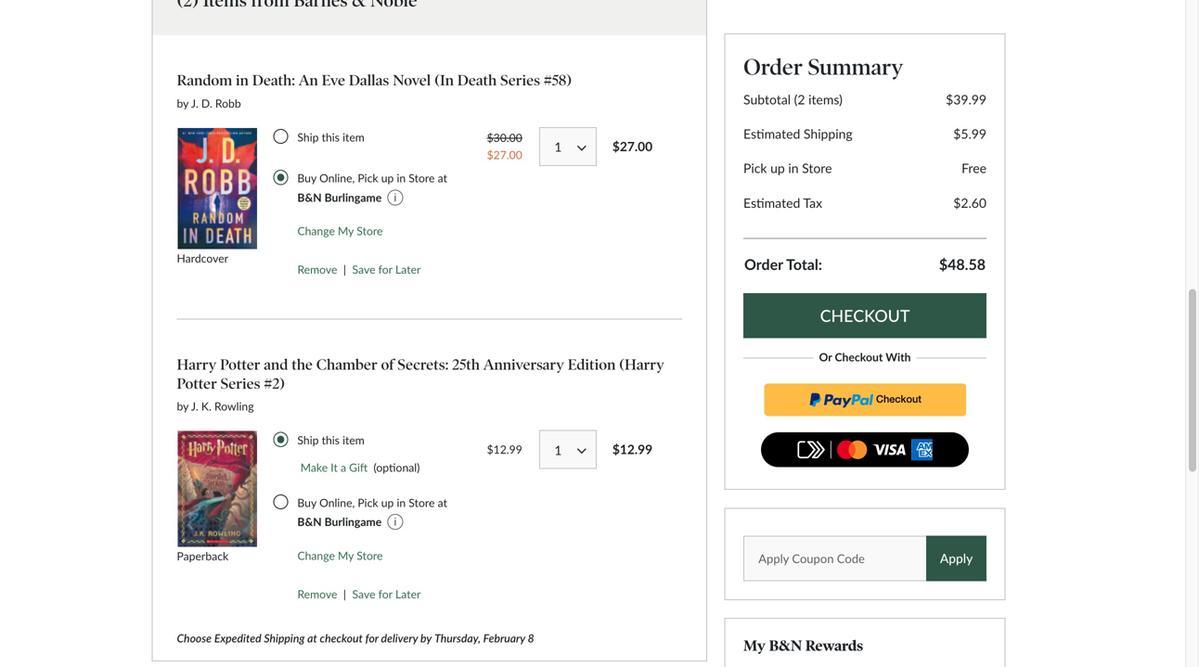 Task type: describe. For each thing, give the bounding box(es) containing it.
in down (optional)
[[397, 496, 406, 509]]

remove | for d.
[[297, 263, 346, 276]]

remove | for #2)
[[297, 587, 346, 601]]

expedited
[[214, 631, 261, 645]]

paperback
[[177, 549, 229, 563]]

summary
[[808, 53, 903, 81]]

order for order summary
[[743, 53, 803, 81]]

item for eve
[[343, 130, 365, 144]]

1 for series
[[554, 139, 562, 155]]

0 horizontal spatial shipping
[[264, 631, 305, 645]]

0 horizontal spatial potter
[[177, 375, 217, 393]]

ship this item for chamber
[[297, 433, 365, 447]]

choose expedited shipping at checkout for delivery by thursday, february 8
[[177, 631, 534, 645]]

$5.99
[[953, 126, 987, 142]]

up up "estimated tax"
[[770, 160, 785, 176]]

subtotal (2 items)
[[743, 91, 843, 107]]

:
[[818, 255, 822, 273]]

change my store for chamber
[[297, 549, 383, 563]]

eve
[[322, 72, 345, 90]]

random in death: an eve dallas novel (in death series #58) link
[[177, 72, 572, 90]]

for
[[365, 631, 378, 645]]

this for eve
[[322, 130, 340, 144]]

2 vertical spatial by
[[420, 631, 432, 645]]

| for chamber
[[343, 587, 346, 601]]

estimated shipping
[[743, 126, 853, 142]]

estimated for estimated tax
[[743, 195, 800, 211]]

up down random in death: an eve dallas novel (in death series #58) by j. d. robb
[[381, 171, 394, 185]]

pick up in store
[[743, 160, 832, 176]]

estimated tax
[[743, 195, 822, 211]]

change my store link for chamber
[[273, 549, 383, 563]]

february
[[483, 631, 525, 645]]

estimated for estimated shipping
[[743, 126, 800, 142]]

series inside harry potter and the chamber of secrets: 25th anniversary edition (harry potter series #2) by j. k. rowling
[[221, 375, 260, 393]]

rewards
[[805, 637, 863, 655]]

this for chamber
[[322, 433, 340, 447]]

(2 items)
[[794, 91, 843, 107]]

(harry
[[619, 356, 664, 374]]

j. inside random in death: an eve dallas novel (in death series #58) by j. d. robb
[[191, 96, 198, 110]]

j. inside harry potter and the chamber of secrets: 25th anniversary edition (harry potter series #2) by j. k. rowling
[[191, 400, 198, 413]]

random in death: an eve dallas novel (in death series #58) by j. d. robb
[[177, 72, 572, 110]]

make it a gift link
[[300, 461, 368, 474]]

pick down make it a gift (optional)
[[358, 496, 378, 509]]

and
[[264, 356, 288, 374]]

anniversary
[[483, 356, 564, 374]]

title: harry potter and the chamber of secrets: 25th anniversary edition (harry potter series #2) image
[[177, 430, 258, 548]]

make it a gift (optional)
[[300, 461, 420, 474]]

choose
[[177, 631, 212, 645]]

order for order total :
[[744, 255, 783, 273]]

by inside harry potter and the chamber of secrets: 25th anniversary edition (harry potter series #2) by j. k. rowling
[[177, 400, 189, 413]]

(optional)
[[374, 461, 420, 474]]

1 horizontal spatial potter
[[220, 356, 260, 374]]

masterpass image
[[761, 433, 969, 467]]

$2.60
[[953, 195, 987, 211]]

pick up "estimated tax"
[[743, 160, 767, 176]]

#2)
[[264, 375, 285, 393]]

hardcover
[[177, 251, 228, 265]]

chamber
[[316, 356, 377, 374]]

my for eve
[[338, 224, 354, 238]]

change for #2)
[[297, 549, 335, 563]]

delivery
[[381, 631, 418, 645]]

2 buy from the top
[[297, 496, 316, 509]]

$30.00
[[487, 131, 522, 144]]

2 vertical spatial at
[[307, 631, 317, 645]]

2 online, from the top
[[319, 496, 355, 509]]

0 horizontal spatial $27.00
[[487, 148, 522, 161]]

1 horizontal spatial $27.00
[[612, 139, 653, 154]]

edition
[[568, 356, 616, 374]]

b&n
[[769, 637, 802, 655]]

1 link for edition
[[539, 430, 597, 469]]

1 buy from the top
[[297, 171, 316, 185]]

pick down random in death: an eve dallas novel (in death series #58) by j. d. robb
[[358, 171, 378, 185]]

item for chamber
[[343, 433, 365, 447]]

an
[[299, 72, 318, 90]]



Task type: locate. For each thing, give the bounding box(es) containing it.
1 vertical spatial |
[[343, 587, 346, 601]]

#58)
[[544, 72, 572, 90]]

ship for an
[[297, 130, 319, 144]]

1 item from the top
[[343, 130, 365, 144]]

1 vertical spatial ship
[[297, 433, 319, 447]]

order up subtotal
[[743, 53, 803, 81]]

1 vertical spatial remove
[[297, 587, 337, 601]]

change my store
[[297, 224, 383, 238], [297, 549, 383, 563]]

ship up the make
[[297, 433, 319, 447]]

0 vertical spatial 1
[[554, 139, 562, 155]]

this down the eve
[[322, 130, 340, 144]]

k.
[[201, 400, 211, 413]]

2 this from the top
[[322, 433, 340, 447]]

1 vertical spatial buy online, pick up in store at b&n burlingame
[[297, 496, 447, 529]]

1 vertical spatial at
[[438, 496, 447, 509]]

series left #58)
[[500, 72, 540, 90]]

free
[[962, 160, 987, 176]]

remove link for #2)
[[297, 587, 337, 601]]

0 vertical spatial b&n burlingame
[[297, 191, 382, 204]]

this up make it a gift 'link'
[[322, 433, 340, 447]]

change my store for eve
[[297, 224, 383, 238]]

|
[[343, 263, 346, 276], [343, 587, 346, 601]]

shipping down (2 items)
[[804, 126, 853, 142]]

0 vertical spatial remove
[[297, 263, 337, 276]]

buy
[[297, 171, 316, 185], [297, 496, 316, 509]]

subtotal
[[743, 91, 791, 107]]

remove for #2)
[[297, 587, 337, 601]]

$48.58
[[939, 255, 986, 273]]

1 for edition
[[554, 443, 562, 458]]

1 online, from the top
[[319, 171, 355, 185]]

1 vertical spatial this
[[322, 433, 340, 447]]

order left the total
[[744, 255, 783, 273]]

my b&n rewards
[[743, 637, 863, 655]]

up down (optional)
[[381, 496, 394, 509]]

2 $12.99 from the left
[[487, 443, 522, 456]]

harry
[[177, 356, 217, 374]]

1 link down edition
[[539, 430, 597, 469]]

0 vertical spatial buy
[[297, 171, 316, 185]]

order
[[743, 53, 803, 81], [744, 255, 783, 273]]

1 vertical spatial b&n burlingame
[[297, 515, 382, 529]]

1 estimated from the top
[[743, 126, 800, 142]]

0 vertical spatial |
[[343, 263, 346, 276]]

series
[[500, 72, 540, 90], [221, 375, 260, 393]]

1 link
[[539, 127, 597, 166], [539, 430, 597, 469]]

$12.99 down (harry
[[612, 442, 653, 457]]

order total :
[[744, 255, 822, 273]]

2 remove | from the top
[[297, 587, 346, 601]]

1 b&n burlingame from the top
[[297, 191, 382, 204]]

1
[[554, 139, 562, 155], [554, 443, 562, 458]]

this
[[322, 130, 340, 144], [322, 433, 340, 447]]

2 buy online, pick up in store at b&n burlingame from the top
[[297, 496, 447, 529]]

1 remove from the top
[[297, 263, 337, 276]]

2 1 from the top
[[554, 443, 562, 458]]

2 ship this item from the top
[[297, 433, 365, 447]]

random
[[177, 72, 232, 90]]

1 change from the top
[[297, 224, 335, 238]]

total
[[786, 255, 818, 273]]

2 change from the top
[[297, 549, 335, 563]]

0 vertical spatial my
[[338, 224, 354, 238]]

0 vertical spatial 1 link
[[539, 127, 597, 166]]

2 vertical spatial my
[[743, 637, 766, 655]]

buy right 'title: random in death: an eve dallas novel (in death series #58)' image
[[297, 171, 316, 185]]

1 vertical spatial ship this item
[[297, 433, 365, 447]]

ship this item for eve
[[297, 130, 365, 144]]

$30.00 $27.00
[[487, 131, 522, 161]]

by
[[177, 96, 189, 110], [177, 400, 189, 413], [420, 631, 432, 645]]

online,
[[319, 171, 355, 185], [319, 496, 355, 509]]

0 vertical spatial buy online, pick up in store at b&n burlingame
[[297, 171, 447, 204]]

secrets:
[[398, 356, 449, 374]]

0 vertical spatial change my store link
[[273, 224, 383, 238]]

0 vertical spatial online,
[[319, 171, 355, 185]]

(in
[[434, 72, 454, 90]]

2 1 link from the top
[[539, 430, 597, 469]]

1 | from the top
[[343, 263, 346, 276]]

1 1 from the top
[[554, 139, 562, 155]]

j. left d.
[[191, 96, 198, 110]]

0 vertical spatial estimated
[[743, 126, 800, 142]]

in up robb
[[236, 72, 249, 90]]

remove link
[[297, 263, 337, 276], [297, 587, 337, 601]]

death
[[457, 72, 497, 90]]

estimated down subtotal
[[743, 126, 800, 142]]

1 ship from the top
[[297, 130, 319, 144]]

0 vertical spatial order
[[743, 53, 803, 81]]

by inside random in death: an eve dallas novel (in death series #58) by j. d. robb
[[177, 96, 189, 110]]

2 | from the top
[[343, 587, 346, 601]]

0 vertical spatial this
[[322, 130, 340, 144]]

0 vertical spatial change my store
[[297, 224, 383, 238]]

change for d.
[[297, 224, 335, 238]]

0 vertical spatial change
[[297, 224, 335, 238]]

1 down anniversary
[[554, 443, 562, 458]]

1 link for series
[[539, 127, 597, 166]]

checkout
[[320, 631, 363, 645]]

ship this item up make it a gift 'link'
[[297, 433, 365, 447]]

1 vertical spatial online,
[[319, 496, 355, 509]]

robb
[[215, 96, 241, 110]]

8
[[528, 631, 534, 645]]

ship
[[297, 130, 319, 144], [297, 433, 319, 447]]

1 remove link from the top
[[297, 263, 337, 276]]

tax
[[803, 195, 822, 211]]

title: random in death: an eve dallas novel (in death series #58) image
[[177, 127, 258, 250]]

b&n burlingame
[[297, 191, 382, 204], [297, 515, 382, 529]]

pick
[[743, 160, 767, 176], [358, 171, 378, 185], [358, 496, 378, 509]]

remove link for d.
[[297, 263, 337, 276]]

1 vertical spatial j.
[[191, 400, 198, 413]]

0 vertical spatial remove |
[[297, 263, 346, 276]]

1 1 link from the top
[[539, 127, 597, 166]]

order summary
[[743, 53, 903, 81]]

1 vertical spatial estimated
[[743, 195, 800, 211]]

make
[[300, 461, 328, 474]]

2 estimated from the top
[[743, 195, 800, 211]]

2 item from the top
[[343, 433, 365, 447]]

rowling
[[214, 400, 254, 413]]

in
[[236, 72, 249, 90], [788, 160, 799, 176], [397, 171, 406, 185], [397, 496, 406, 509]]

$12.99
[[612, 442, 653, 457], [487, 443, 522, 456]]

ship this item
[[297, 130, 365, 144], [297, 433, 365, 447]]

gift
[[349, 461, 368, 474]]

1 vertical spatial remove |
[[297, 587, 346, 601]]

potter down harry
[[177, 375, 217, 393]]

my
[[338, 224, 354, 238], [338, 549, 354, 563], [743, 637, 766, 655]]

buy down the make
[[297, 496, 316, 509]]

1 vertical spatial change
[[297, 549, 335, 563]]

estimated
[[743, 126, 800, 142], [743, 195, 800, 211]]

series up rowling
[[221, 375, 260, 393]]

d.
[[201, 96, 212, 110]]

2 remove from the top
[[297, 587, 337, 601]]

1 vertical spatial 1
[[554, 443, 562, 458]]

apply
[[940, 551, 973, 566]]

1 vertical spatial order
[[744, 255, 783, 273]]

item down random in death: an eve dallas novel (in death series #58) by j. d. robb
[[343, 130, 365, 144]]

1 vertical spatial item
[[343, 433, 365, 447]]

2 ship from the top
[[297, 433, 319, 447]]

by left k.
[[177, 400, 189, 413]]

harry potter and the chamber of secrets: 25th anniversary edition (harry potter series #2) by j. k. rowling
[[177, 356, 664, 413]]

up
[[770, 160, 785, 176], [381, 171, 394, 185], [381, 496, 394, 509]]

thursday,
[[434, 631, 481, 645]]

ship this item down the eve
[[297, 130, 365, 144]]

in down "estimated shipping"
[[788, 160, 799, 176]]

1 change my store from the top
[[297, 224, 383, 238]]

a
[[341, 461, 346, 474]]

1 vertical spatial change my store
[[297, 549, 383, 563]]

apply button
[[926, 536, 987, 581]]

1 vertical spatial by
[[177, 400, 189, 413]]

j. left k.
[[191, 400, 198, 413]]

2 j. from the top
[[191, 400, 198, 413]]

item up the gift
[[343, 433, 365, 447]]

0 vertical spatial series
[[500, 72, 540, 90]]

1 vertical spatial series
[[221, 375, 260, 393]]

0 horizontal spatial series
[[221, 375, 260, 393]]

the
[[292, 356, 313, 374]]

1 this from the top
[[322, 130, 340, 144]]

0 horizontal spatial $12.99
[[487, 443, 522, 456]]

of
[[381, 356, 394, 374]]

item
[[343, 130, 365, 144], [343, 433, 365, 447]]

by right delivery
[[420, 631, 432, 645]]

1 horizontal spatial shipping
[[804, 126, 853, 142]]

0 vertical spatial by
[[177, 96, 189, 110]]

1 vertical spatial shipping
[[264, 631, 305, 645]]

change my store link
[[273, 224, 383, 238], [273, 549, 383, 563]]

0 vertical spatial item
[[343, 130, 365, 144]]

at
[[438, 171, 447, 185], [438, 496, 447, 509], [307, 631, 317, 645]]

$27.00
[[612, 139, 653, 154], [487, 148, 522, 161]]

my for chamber
[[338, 549, 354, 563]]

25th
[[452, 356, 480, 374]]

0 vertical spatial j.
[[191, 96, 198, 110]]

potter left and
[[220, 356, 260, 374]]

in inside random in death: an eve dallas novel (in death series #58) by j. d. robb
[[236, 72, 249, 90]]

$12.99 down anniversary
[[487, 443, 522, 456]]

1 vertical spatial remove link
[[297, 587, 337, 601]]

None text field
[[743, 536, 987, 581]]

series inside random in death: an eve dallas novel (in death series #58) by j. d. robb
[[500, 72, 540, 90]]

novel
[[393, 72, 431, 90]]

estimated down the pick up in store
[[743, 195, 800, 211]]

0 vertical spatial remove link
[[297, 263, 337, 276]]

1 remove | from the top
[[297, 263, 346, 276]]

None submit
[[743, 293, 987, 338]]

1 vertical spatial change my store link
[[273, 549, 383, 563]]

potter
[[220, 356, 260, 374], [177, 375, 217, 393]]

harry potter and the chamber of secrets: 25th anniversary edition (harry potter series #2) link
[[177, 356, 682, 394]]

j.
[[191, 96, 198, 110], [191, 400, 198, 413]]

1 $12.99 from the left
[[612, 442, 653, 457]]

0 vertical spatial ship this item
[[297, 130, 365, 144]]

remove
[[297, 263, 337, 276], [297, 587, 337, 601]]

shipping right expedited
[[264, 631, 305, 645]]

1 horizontal spatial $12.99
[[612, 442, 653, 457]]

dallas
[[349, 72, 389, 90]]

2 remove link from the top
[[297, 587, 337, 601]]

0 vertical spatial shipping
[[804, 126, 853, 142]]

1 vertical spatial buy
[[297, 496, 316, 509]]

remove |
[[297, 263, 346, 276], [297, 587, 346, 601]]

ship down an
[[297, 130, 319, 144]]

1 link right $30.00 $27.00
[[539, 127, 597, 166]]

1 ship this item from the top
[[297, 130, 365, 144]]

remove for d.
[[297, 263, 337, 276]]

0 vertical spatial at
[[438, 171, 447, 185]]

store
[[802, 160, 832, 176], [409, 171, 435, 185], [357, 224, 383, 238], [409, 496, 435, 509], [357, 549, 383, 563]]

1 vertical spatial 1 link
[[539, 430, 597, 469]]

by left d.
[[177, 96, 189, 110]]

1 vertical spatial my
[[338, 549, 354, 563]]

change my store link for eve
[[273, 224, 383, 238]]

2 change my store from the top
[[297, 549, 383, 563]]

| for eve
[[343, 263, 346, 276]]

buy online, pick up in store at b&n burlingame
[[297, 171, 447, 204], [297, 496, 447, 529]]

1 j. from the top
[[191, 96, 198, 110]]

1 buy online, pick up in store at b&n burlingame from the top
[[297, 171, 447, 204]]

2 b&n burlingame from the top
[[297, 515, 382, 529]]

$39.99
[[946, 91, 987, 107]]

2 change my store link from the top
[[273, 549, 383, 563]]

shipping
[[804, 126, 853, 142], [264, 631, 305, 645]]

death:
[[252, 72, 295, 90]]

1 change my store link from the top
[[273, 224, 383, 238]]

1 right $30.00 $27.00
[[554, 139, 562, 155]]

0 vertical spatial ship
[[297, 130, 319, 144]]

change
[[297, 224, 335, 238], [297, 549, 335, 563]]

it
[[331, 461, 338, 474]]

1 horizontal spatial series
[[500, 72, 540, 90]]

in down random in death: an eve dallas novel (in death series #58) by j. d. robb
[[397, 171, 406, 185]]

ship for the
[[297, 433, 319, 447]]



Task type: vqa. For each thing, say whether or not it's contained in the screenshot.
you to the right
no



